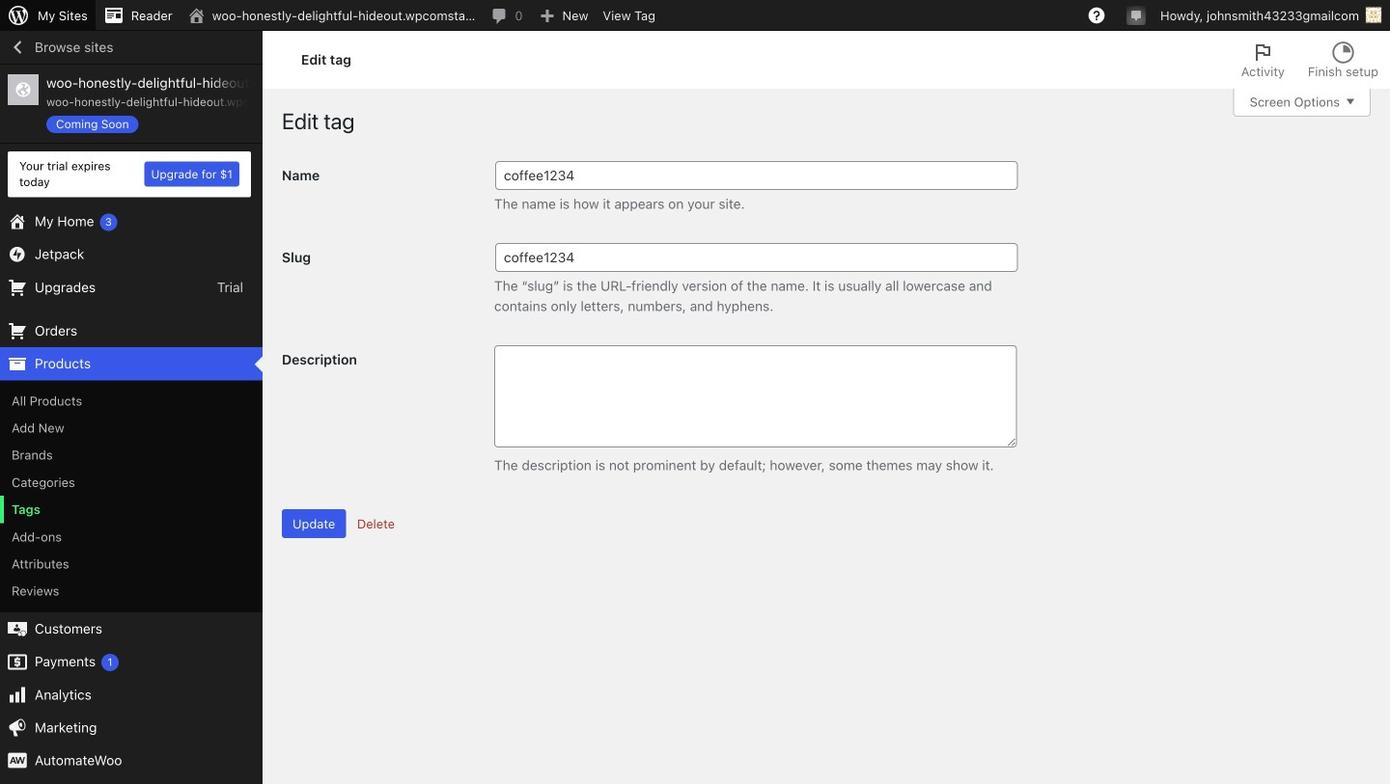 Task type: locate. For each thing, give the bounding box(es) containing it.
None submit
[[282, 510, 346, 539]]

None text field
[[495, 161, 1018, 190], [494, 345, 1017, 448], [495, 161, 1018, 190], [494, 345, 1017, 448]]

None text field
[[495, 243, 1018, 272]]

tab list
[[1230, 31, 1390, 89]]



Task type: describe. For each thing, give the bounding box(es) containing it.
notification image
[[1128, 7, 1144, 22]]

main menu navigation
[[0, 31, 263, 785]]

toolbar navigation
[[0, 0, 1390, 35]]



Task type: vqa. For each thing, say whether or not it's contained in the screenshot.
text box
yes



